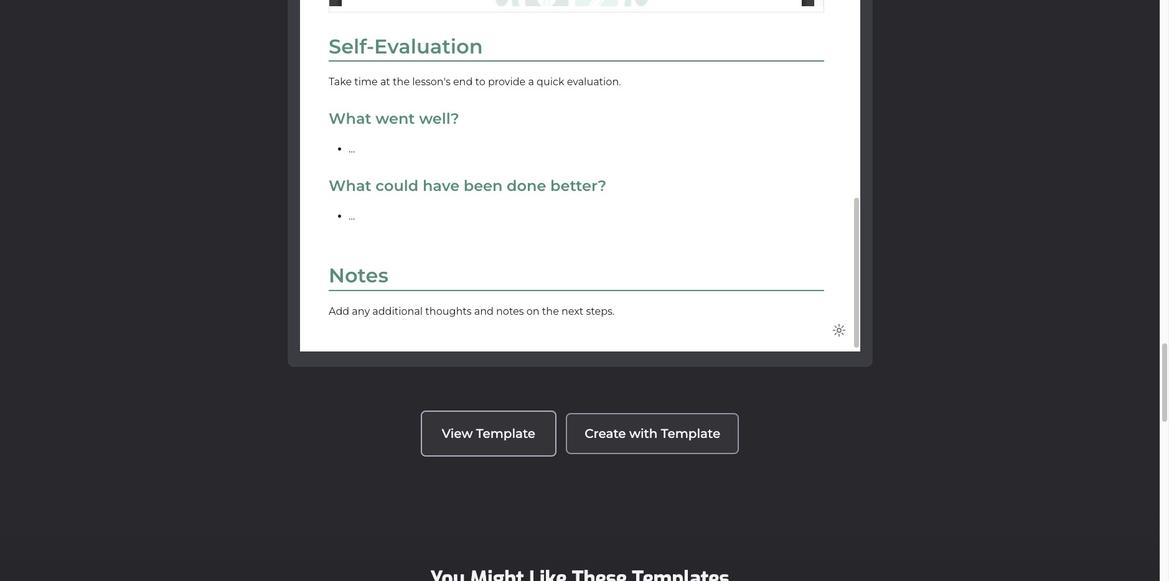 Task type: describe. For each thing, give the bounding box(es) containing it.
view
[[442, 427, 473, 442]]

2 template from the left
[[661, 427, 720, 442]]

view template link
[[421, 411, 557, 457]]

with
[[629, 427, 658, 442]]

create with template link
[[566, 414, 739, 455]]

1 template from the left
[[476, 427, 536, 442]]



Task type: vqa. For each thing, say whether or not it's contained in the screenshot.
Talent in talent acquisition process is a document that ensures that the hiring team is coordinated in their strategy to find and hire the best talent. by having all members of the hiring process coordinate together it helps reduce the time spent hiring.
no



Task type: locate. For each thing, give the bounding box(es) containing it.
0 horizontal spatial template
[[476, 427, 536, 442]]

1 horizontal spatial template
[[661, 427, 720, 442]]

template
[[476, 427, 536, 442], [661, 427, 720, 442]]

create with template
[[585, 427, 720, 442]]

view template
[[442, 427, 536, 442]]

create
[[585, 427, 626, 442]]

template right view
[[476, 427, 536, 442]]

template right the with on the bottom right
[[661, 427, 720, 442]]



